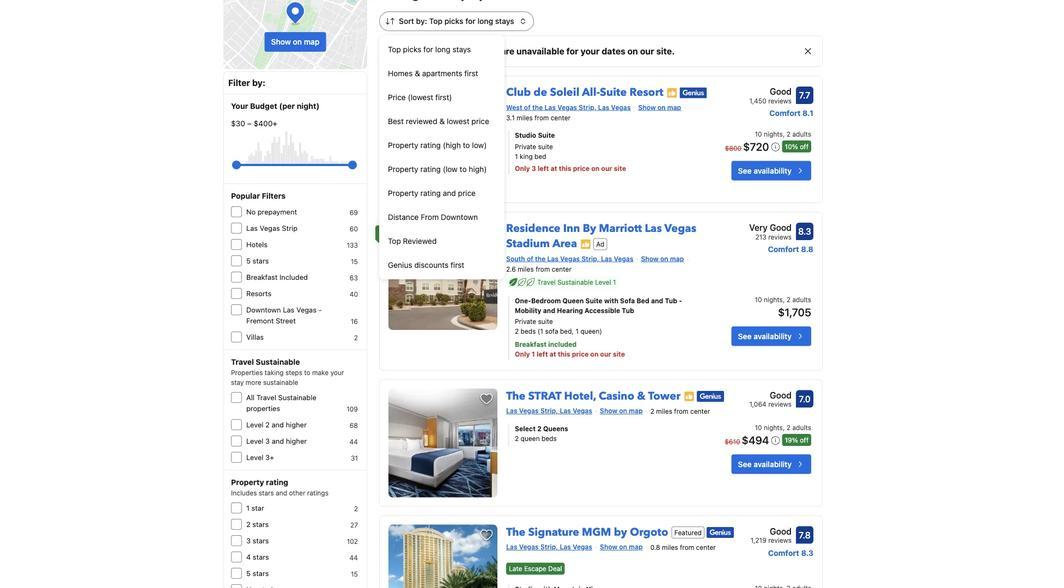 Task type: vqa. For each thing, say whether or not it's contained in the screenshot.
2nd see from the bottom of the page
yes



Task type: locate. For each thing, give the bounding box(es) containing it.
the strat hotel, casino & tower
[[506, 389, 681, 404]]

see availability down $494
[[739, 460, 792, 469]]

hearing
[[557, 307, 583, 315]]

0.8
[[651, 544, 661, 552]]

property up distance
[[388, 189, 419, 198]]

8.8
[[802, 245, 814, 254]]

1 vertical spatial comfort
[[768, 245, 800, 254]]

0 horizontal spatial travel
[[231, 358, 254, 367]]

2 see availability link from the top
[[732, 327, 812, 346]]

15 up 63
[[351, 258, 358, 266]]

mgm
[[582, 525, 612, 540]]

miles for club de soleil all-suite resort
[[517, 114, 533, 122]]

stay down properties
[[231, 379, 244, 387]]

downtown
[[441, 213, 478, 222], [246, 306, 281, 314]]

1 vertical spatial availability
[[754, 332, 792, 341]]

to right (low
[[460, 165, 467, 174]]

3 reviews from the top
[[769, 401, 792, 409]]

scored 7.0 element
[[797, 391, 814, 408]]

reviews up comfort 8.8
[[769, 233, 792, 241]]

from
[[535, 114, 549, 122], [536, 266, 550, 273], [675, 408, 689, 416], [680, 544, 695, 552]]

adults
[[793, 130, 812, 138], [793, 296, 812, 304], [793, 425, 812, 432]]

bed,
[[560, 328, 574, 335]]

see availability link down '$720'
[[732, 161, 812, 181]]

top up the top picks for long stays
[[429, 17, 443, 26]]

8.3 down scored 7.8 element
[[802, 549, 814, 558]]

0 vertical spatial at
[[551, 165, 558, 173]]

from up studio
[[535, 114, 549, 122]]

center for the signature mgm by orgoto
[[697, 544, 716, 552]]

0 vertical spatial &
[[415, 69, 420, 78]]

top picks for long stays
[[388, 45, 471, 54]]

see for club de soleil all-suite resort
[[739, 166, 752, 175]]

16
[[351, 318, 358, 325]]

1 vertical spatial nights
[[764, 296, 783, 304]]

only down king
[[515, 165, 530, 173]]

1 vertical spatial see availability
[[739, 332, 792, 341]]

our
[[640, 46, 655, 56], [602, 165, 613, 173], [601, 351, 612, 358]]

0 horizontal spatial beds
[[521, 328, 536, 335]]

1 see availability from the top
[[739, 166, 792, 175]]

2 reviews from the top
[[769, 233, 792, 241]]

residence
[[506, 221, 561, 236]]

$30 – $400+
[[231, 119, 278, 128]]

5 stars down hotels
[[246, 257, 269, 265]]

adults for club de soleil all-suite resort
[[793, 130, 812, 138]]

1 vertical spatial higher
[[286, 438, 307, 446]]

at inside studio suite private suite 1 king bed only 3 left at this price on our site
[[551, 165, 558, 173]]

of for club de soleil all-suite resort
[[524, 104, 531, 111]]

miles right "0.8"
[[662, 544, 679, 552]]

reviews up comfort 8.1
[[769, 97, 792, 105]]

property for property rating and price
[[388, 189, 419, 198]]

rating up from
[[421, 189, 441, 198]]

1 vertical spatial at
[[550, 351, 557, 358]]

sustainable up queen
[[558, 279, 594, 286]]

1 10 nights , 2 adults from the top
[[755, 130, 812, 138]]

1 horizontal spatial for
[[466, 17, 476, 26]]

5 stars down "4 stars"
[[246, 570, 269, 578]]

adults up 10% off
[[793, 130, 812, 138]]

casino
[[599, 389, 635, 404]]

comfort for resort
[[770, 109, 801, 118]]

sort by: top picks for long stays
[[399, 17, 515, 26]]

left down bed
[[538, 165, 549, 173]]

are
[[501, 46, 515, 56]]

1
[[515, 153, 518, 161], [613, 279, 616, 286], [576, 328, 579, 335], [532, 351, 535, 358], [246, 505, 250, 513]]

property inside property rating includes stars and other ratings
[[231, 478, 264, 487]]

0 vertical spatial see
[[739, 166, 752, 175]]

& left lowest
[[440, 117, 445, 126]]

site up casino
[[613, 351, 625, 358]]

your inside 'travel sustainable properties taking steps to make your stay more sustainable'
[[331, 369, 344, 377]]

las vegas strip, las vegas
[[506, 407, 593, 415], [506, 544, 593, 551]]

all travel sustainable properties
[[246, 394, 317, 413]]

3 , from the top
[[783, 425, 785, 432]]

0 vertical spatial first
[[465, 69, 478, 78]]

4 reviews from the top
[[769, 537, 792, 545]]

2 down tower
[[651, 408, 655, 416]]

fremont
[[246, 317, 274, 325]]

reviews inside good 1,064 reviews
[[769, 401, 792, 409]]

inn
[[564, 221, 580, 236]]

15 down 102 at the bottom of the page
[[351, 571, 358, 578]]

ad
[[597, 241, 605, 248]]

2 las vegas strip, las vegas from the top
[[506, 544, 593, 551]]

see availability link for club de soleil all-suite resort
[[732, 161, 812, 181]]

2 5 stars from the top
[[246, 570, 269, 578]]

, inside 10 nights , 2 adults $1,705
[[783, 296, 785, 304]]

filter by:
[[228, 78, 266, 88]]

3 10 from the top
[[755, 425, 763, 432]]

10 nights , 2 adults up 10%
[[755, 130, 812, 138]]

0 vertical spatial downtown
[[441, 213, 478, 222]]

44 down 102 at the bottom of the page
[[350, 554, 358, 562]]

0 vertical spatial see availability
[[739, 166, 792, 175]]

0 vertical spatial sustainable
[[558, 279, 594, 286]]

sustainable for travel sustainable level 1
[[558, 279, 594, 286]]

1 vertical spatial suite
[[538, 132, 555, 139]]

show for residence inn by marriott las vegas stadium area
[[641, 255, 659, 263]]

property for property rating (high to low)
[[388, 141, 419, 150]]

miles right 3.1
[[517, 114, 533, 122]]

suite down 3.1 miles from center
[[538, 132, 555, 139]]

2 off from the top
[[800, 437, 809, 444]]

2 higher from the top
[[286, 438, 307, 446]]

show inside button
[[271, 37, 291, 46]]

level down properties
[[246, 421, 264, 429]]

10 for club de soleil all-suite resort
[[755, 130, 763, 138]]

0 vertical spatial -
[[679, 297, 683, 305]]

0 horizontal spatial stay
[[231, 379, 244, 387]]

see availability down 10 nights , 2 adults $1,705
[[739, 332, 792, 341]]

for inside button
[[424, 45, 433, 54]]

reviews inside good 1,219 reviews
[[769, 537, 792, 545]]

2 vertical spatial adults
[[793, 425, 812, 432]]

3 good from the top
[[770, 390, 792, 401]]

this property is part of our preferred partner program. it's committed to providing excellent service and good value. it'll pay us a higher commission if you make a booking. image
[[667, 88, 678, 98], [581, 239, 592, 250], [684, 391, 695, 402], [684, 391, 695, 402]]

2 nights from the top
[[764, 296, 783, 304]]

by:
[[416, 17, 427, 26], [252, 78, 266, 88]]

1 adults from the top
[[793, 130, 812, 138]]

from for residence inn by marriott las vegas stadium area
[[536, 266, 550, 273]]

picks
[[445, 17, 464, 26], [403, 45, 422, 54]]

miles down tower
[[657, 408, 673, 416]]

good right very
[[770, 223, 792, 233]]

level up level 3+
[[246, 438, 264, 446]]

popular
[[231, 192, 260, 201]]

the inside "link"
[[506, 525, 526, 540]]

taking
[[265, 369, 284, 377]]

properties
[[231, 369, 263, 377]]

1 horizontal spatial stay
[[481, 46, 499, 56]]

site down studio suite link
[[614, 165, 626, 173]]

0 vertical spatial 5 stars
[[246, 257, 269, 265]]

this inside studio suite private suite 1 king bed only 3 left at this price on our site
[[559, 165, 572, 173]]

vegas inside downtown las vegas - fremont street
[[297, 306, 317, 314]]

first inside button
[[451, 261, 465, 270]]

las vegas strip, las vegas for signature
[[506, 544, 593, 551]]

our down studio suite link
[[602, 165, 613, 173]]

-
[[679, 297, 683, 305], [319, 306, 322, 314]]

& left tower
[[637, 389, 646, 404]]

see availability link for residence inn by marriott las vegas stadium area
[[732, 327, 812, 346]]

at down included
[[550, 351, 557, 358]]

adults inside 10 nights , 2 adults $1,705
[[793, 296, 812, 304]]

reviews inside good 1,450 reviews
[[769, 97, 792, 105]]

1 vertical spatial -
[[319, 306, 322, 314]]

0 vertical spatial picks
[[445, 17, 464, 26]]

our left site.
[[640, 46, 655, 56]]

1 15 from the top
[[351, 258, 358, 266]]

long
[[478, 17, 493, 26], [436, 45, 451, 54]]

0 horizontal spatial this property is part of our preferred partner program. it's committed to providing excellent service and good value. it'll pay us a higher commission if you make a booking. image
[[581, 239, 592, 250]]

1 vertical spatial 10 nights , 2 adults
[[755, 425, 812, 432]]

3 see from the top
[[739, 460, 752, 469]]

0 vertical spatial see availability link
[[732, 161, 812, 181]]

comfort for vegas
[[768, 245, 800, 254]]

1 off from the top
[[800, 143, 809, 150]]

0 vertical spatial adults
[[793, 130, 812, 138]]

5 stars
[[246, 257, 269, 265], [246, 570, 269, 578]]

1 vertical spatial private
[[515, 318, 537, 326]]

0 vertical spatial site
[[614, 165, 626, 173]]

1 vertical spatial only
[[515, 351, 530, 358]]

1 las vegas strip, las vegas from the top
[[506, 407, 593, 415]]

2 vertical spatial top
[[388, 237, 401, 246]]

long up top picks for long stays button
[[478, 17, 493, 26]]

2 10 from the top
[[755, 296, 763, 304]]

travel inside 'travel sustainable properties taking steps to make your stay more sustainable'
[[231, 358, 254, 367]]

2 vertical spatial of
[[527, 255, 534, 263]]

good inside good 1,064 reviews
[[770, 390, 792, 401]]

0 vertical spatial nights
[[764, 130, 783, 138]]

level for level 3+
[[246, 454, 264, 462]]

44 down 68
[[350, 438, 358, 446]]

1 vertical spatial top
[[388, 45, 401, 54]]

sustainable up taking
[[256, 358, 300, 367]]

0 vertical spatial stays
[[495, 17, 515, 26]]

and down level 2 and higher on the bottom left of page
[[272, 438, 284, 446]]

see availability link for the strat hotel, casino & tower
[[732, 455, 812, 475]]

, for the strat hotel, casino & tower
[[783, 425, 785, 432]]

downtown up fremont
[[246, 306, 281, 314]]

3 availability from the top
[[754, 460, 792, 469]]

1 vertical spatial see availability link
[[732, 327, 812, 346]]

this property is part of our preferred partner program. it's committed to providing excellent service and good value. it'll pay us a higher commission if you make a booking. image
[[667, 88, 678, 98], [581, 239, 592, 250]]

2 vertical spatial see availability
[[739, 460, 792, 469]]

availability
[[754, 166, 792, 175], [754, 332, 792, 341], [754, 460, 792, 469]]

studio suite private suite 1 king bed only 3 left at this price on our site
[[515, 132, 626, 173]]

beds down queens
[[542, 435, 557, 443]]

1 horizontal spatial tub
[[665, 297, 678, 305]]

1 vertical spatial of
[[524, 104, 531, 111]]

map for the signature mgm by orgoto
[[629, 544, 643, 551]]

from down featured
[[680, 544, 695, 552]]

price inside one-bedroom queen suite with sofa bed and tub - mobility and hearing accessible tub private suite 2 beds (1 sofa bed, 1 queen) breakfast included only 1 left at this price on our site
[[572, 351, 589, 358]]

2 vertical spatial ,
[[783, 425, 785, 432]]

2 , from the top
[[783, 296, 785, 304]]

10 nights , 2 adults up 19%
[[755, 425, 812, 432]]

level left 3+ on the bottom left of the page
[[246, 454, 264, 462]]

property
[[388, 141, 419, 150], [388, 165, 419, 174], [388, 189, 419, 198], [231, 478, 264, 487]]

2.6
[[506, 266, 516, 273]]

from for the strat hotel, casino & tower
[[675, 408, 689, 416]]

good for 7.8
[[770, 527, 792, 537]]

on
[[293, 37, 302, 46], [628, 46, 638, 56], [658, 104, 666, 111], [592, 165, 600, 173], [661, 255, 669, 263], [591, 351, 599, 358], [620, 407, 628, 415], [620, 544, 628, 551]]

0 horizontal spatial by:
[[252, 78, 266, 88]]

breakfast up resorts at the left of page
[[246, 273, 278, 282]]

2 adults from the top
[[793, 296, 812, 304]]

las down the signature
[[560, 544, 571, 551]]

this property is part of our preferred partner program. it's committed to providing excellent service and good value. it'll pay us a higher commission if you make a booking. image right the resort
[[667, 88, 678, 98]]

good element left 7.0
[[750, 389, 792, 402]]

3 nights from the top
[[764, 425, 783, 432]]

0 horizontal spatial picks
[[403, 45, 422, 54]]

to for high)
[[460, 165, 467, 174]]

$30
[[231, 119, 245, 128]]

1 vertical spatial your
[[331, 369, 344, 377]]

adults up 19% off
[[793, 425, 812, 432]]

1 vertical spatial breakfast
[[515, 341, 547, 348]]

site
[[614, 165, 626, 173], [613, 351, 625, 358]]

private up king
[[515, 143, 537, 151]]

0 vertical spatial private
[[515, 143, 537, 151]]

select 2 queens link
[[515, 425, 699, 434]]

1 , from the top
[[783, 130, 785, 138]]

1 vertical spatial beds
[[542, 435, 557, 443]]

0 vertical spatial 3
[[532, 165, 536, 173]]

property rating (high to low)
[[388, 141, 487, 150]]

2 vertical spatial our
[[601, 351, 612, 358]]

1 reviews from the top
[[769, 97, 792, 105]]

from
[[421, 213, 439, 222]]

hotel,
[[565, 389, 597, 404]]

2 vertical spatial sustainable
[[278, 394, 317, 402]]

1 the from the top
[[506, 389, 526, 404]]

2 horizontal spatial &
[[637, 389, 646, 404]]

3 down bed
[[532, 165, 536, 173]]

1 horizontal spatial beds
[[542, 435, 557, 443]]

- inside one-bedroom queen suite with sofa bed and tub - mobility and hearing accessible tub private suite 2 beds (1 sofa bed, 1 queen) breakfast included only 1 left at this price on our site
[[679, 297, 683, 305]]

10 inside 10 nights , 2 adults $1,705
[[755, 296, 763, 304]]

2 only from the top
[[515, 351, 530, 358]]

best reviewed & lowest price
[[388, 117, 490, 126]]

las vegas strip, las vegas down strat
[[506, 407, 593, 415]]

at
[[551, 165, 558, 173], [550, 351, 557, 358]]

off for tower
[[800, 437, 809, 444]]

good element up comfort 8.3
[[751, 525, 792, 538]]

downtown inside distance from downtown button
[[441, 213, 478, 222]]

site inside studio suite private suite 1 king bed only 3 left at this price on our site
[[614, 165, 626, 173]]

map inside button
[[304, 37, 320, 46]]

0 vertical spatial comfort
[[770, 109, 801, 118]]

group
[[237, 156, 353, 174]]

2 44 from the top
[[350, 554, 358, 562]]

club de soleil all-suite resort
[[506, 85, 664, 100]]

0 vertical spatial good element
[[750, 85, 792, 98]]

2 private from the top
[[515, 318, 537, 326]]

very good element
[[750, 221, 792, 234]]

2 vertical spatial suite
[[586, 297, 603, 305]]

long up apartments
[[436, 45, 451, 54]]

this inside one-bedroom queen suite with sofa bed and tub - mobility and hearing accessible tub private suite 2 beds (1 sofa bed, 1 queen) breakfast included only 1 left at this price on our site
[[558, 351, 571, 358]]

2 availability from the top
[[754, 332, 792, 341]]

44 for 4 stars
[[350, 554, 358, 562]]

1 vertical spatial the
[[535, 255, 546, 263]]

1,064
[[750, 401, 767, 409]]

lowest
[[447, 117, 470, 126]]

- inside downtown las vegas - fremont street
[[319, 306, 322, 314]]

show on map button
[[265, 32, 326, 52]]

19%
[[785, 437, 799, 444]]

0 vertical spatial this
[[559, 165, 572, 173]]

2 down mobility
[[515, 328, 519, 335]]

63
[[350, 274, 358, 282]]

availability down $494
[[754, 460, 792, 469]]

comfort down good 1,219 reviews
[[769, 549, 800, 558]]

suite up bed
[[538, 143, 553, 151]]

travel
[[538, 279, 556, 286], [231, 358, 254, 367], [257, 394, 276, 402]]

comfort 8.8
[[768, 245, 814, 254]]

2 good from the top
[[770, 223, 792, 233]]

0 horizontal spatial stays
[[453, 45, 471, 54]]

nights up $494
[[764, 425, 783, 432]]

2 10 nights , 2 adults from the top
[[755, 425, 812, 432]]

3 inside studio suite private suite 1 king bed only 3 left at this price on our site
[[532, 165, 536, 173]]

2 horizontal spatial 3
[[532, 165, 536, 173]]

2 vertical spatial good element
[[751, 525, 792, 538]]

2 suite from the top
[[538, 318, 553, 326]]

1 vertical spatial stay
[[231, 379, 244, 387]]

only inside one-bedroom queen suite with sofa bed and tub - mobility and hearing accessible tub private suite 2 beds (1 sofa bed, 1 queen) breakfast included only 1 left at this price on our site
[[515, 351, 530, 358]]

tub down sofa
[[622, 307, 635, 315]]

0 horizontal spatial -
[[319, 306, 322, 314]]

3 see availability from the top
[[739, 460, 792, 469]]

1 higher from the top
[[286, 421, 307, 429]]

3 see availability link from the top
[[732, 455, 812, 475]]

2 vertical spatial see
[[739, 460, 752, 469]]

0 vertical spatial top
[[429, 17, 443, 26]]

your left dates
[[581, 46, 600, 56]]

homes & apartments first
[[388, 69, 478, 78]]

1 44 from the top
[[350, 438, 358, 446]]

1 vertical spatial 3
[[266, 438, 270, 446]]

1 vertical spatial by:
[[252, 78, 266, 88]]

long inside button
[[436, 45, 451, 54]]

queen
[[521, 435, 540, 443]]

bedroom
[[532, 297, 561, 305]]

5 down hotels
[[246, 257, 251, 265]]

nights up $1,705
[[764, 296, 783, 304]]

and down bedroom
[[543, 307, 556, 315]]

map for the strat hotel, casino & tower
[[629, 407, 643, 415]]

1 vertical spatial 15
[[351, 571, 358, 578]]

1 see from the top
[[739, 166, 752, 175]]

1 horizontal spatial -
[[679, 297, 683, 305]]

1 left "star"
[[246, 505, 250, 513]]

suite inside studio suite private suite 1 king bed only 3 left at this price on our site
[[538, 143, 553, 151]]

10 nights , 2 adults
[[755, 130, 812, 138], [755, 425, 812, 432]]

2 see availability from the top
[[739, 332, 792, 341]]

good inside good 1,450 reviews
[[770, 86, 792, 97]]

best
[[388, 117, 404, 126]]

1 availability from the top
[[754, 166, 792, 175]]

top
[[429, 17, 443, 26], [388, 45, 401, 54], [388, 237, 401, 246]]

prepayment
[[258, 208, 297, 216]]

good left 7.0
[[770, 390, 792, 401]]

level up "with"
[[596, 279, 612, 286]]

1 good from the top
[[770, 86, 792, 97]]

vegas inside residence inn by marriott las vegas stadium area
[[665, 221, 697, 236]]

sustainable inside 'travel sustainable properties taking steps to make your stay more sustainable'
[[256, 358, 300, 367]]

rating inside property rating includes stars and other ratings
[[266, 478, 288, 487]]

see availability for residence inn by marriott las vegas stadium area
[[739, 332, 792, 341]]

reviews for 7.7
[[769, 97, 792, 105]]

0 vertical spatial 10 nights , 2 adults
[[755, 130, 812, 138]]

1 nights from the top
[[764, 130, 783, 138]]

of for residence inn by marriott las vegas stadium area
[[527, 255, 534, 263]]

stars up "star"
[[259, 490, 274, 497]]

1 5 stars from the top
[[246, 257, 269, 265]]

residence inn by marriott las vegas stadium area link
[[506, 217, 697, 252]]

the up 3.1 miles from center
[[533, 104, 543, 111]]

0 horizontal spatial for
[[424, 45, 433, 54]]

miles for the strat hotel, casino & tower
[[657, 408, 673, 416]]

king
[[520, 153, 533, 161]]

0 vertical spatial by:
[[416, 17, 427, 26]]

filter
[[228, 78, 250, 88]]

7.7
[[800, 90, 811, 101]]

1 vertical spatial 44
[[350, 554, 358, 562]]

property rating and price button
[[379, 182, 505, 206]]

4 good from the top
[[770, 527, 792, 537]]

left inside one-bedroom queen suite with sofa bed and tub - mobility and hearing accessible tub private suite 2 beds (1 sofa bed, 1 queen) breakfast included only 1 left at this price on our site
[[537, 351, 548, 358]]

& right homes
[[415, 69, 420, 78]]

0 vertical spatial your
[[581, 46, 600, 56]]

and down (low
[[443, 189, 456, 198]]

1 vertical spatial &
[[440, 117, 445, 126]]

0 vertical spatial 15
[[351, 258, 358, 266]]

5 down 4 on the bottom left
[[246, 570, 251, 578]]

good up comfort 8.1
[[770, 86, 792, 97]]

queens
[[544, 426, 568, 433]]

center
[[551, 114, 571, 122], [552, 266, 572, 273], [691, 408, 710, 416], [697, 544, 716, 552]]

0 vertical spatial 44
[[350, 438, 358, 446]]

reviews up comfort 8.3
[[769, 537, 792, 545]]

stays inside button
[[453, 45, 471, 54]]

good inside good 1,219 reviews
[[770, 527, 792, 537]]

1 private from the top
[[515, 143, 537, 151]]

1 horizontal spatial your
[[581, 46, 600, 56]]

0 vertical spatial ,
[[783, 130, 785, 138]]

best reviewed & lowest price button
[[379, 110, 505, 134]]

1 10 from the top
[[755, 130, 763, 138]]

first inside button
[[465, 69, 478, 78]]

beds inside one-bedroom queen suite with sofa bed and tub - mobility and hearing accessible tub private suite 2 beds (1 sofa bed, 1 queen) breakfast included only 1 left at this price on our site
[[521, 328, 536, 335]]

downtown inside downtown las vegas - fremont street
[[246, 306, 281, 314]]

good inside very good 213 reviews
[[770, 223, 792, 233]]

1 vertical spatial site
[[613, 351, 625, 358]]

beds left "(1" at the right of the page
[[521, 328, 536, 335]]

0 vertical spatial the
[[533, 104, 543, 111]]

1 suite from the top
[[538, 143, 553, 151]]

bed
[[535, 153, 547, 161]]

left
[[538, 165, 549, 173], [537, 351, 548, 358]]

3 adults from the top
[[793, 425, 812, 432]]

1 see availability link from the top
[[732, 161, 812, 181]]

good element
[[750, 85, 792, 98], [750, 389, 792, 402], [751, 525, 792, 538]]

for up places
[[466, 17, 476, 26]]

1 vertical spatial 5
[[246, 570, 251, 578]]

left inside studio suite private suite 1 king bed only 3 left at this price on our site
[[538, 165, 549, 173]]

miles for the signature mgm by orgoto
[[662, 544, 679, 552]]

10 nights , 2 adults $1,705
[[755, 296, 812, 319]]

2 up $1,705
[[787, 296, 791, 304]]

to left low)
[[463, 141, 470, 150]]

2 see from the top
[[739, 332, 752, 341]]

comfort down good 1,450 reviews
[[770, 109, 801, 118]]

1 vertical spatial adults
[[793, 296, 812, 304]]

deal
[[549, 566, 562, 573]]

2 the from the top
[[506, 525, 526, 540]]

1 horizontal spatial stays
[[495, 17, 515, 26]]

bed
[[637, 297, 650, 305]]

genius discounts available at this property. image
[[680, 88, 707, 98], [680, 88, 707, 98], [697, 391, 725, 402], [697, 391, 725, 402], [707, 528, 734, 539], [707, 528, 734, 539]]

the for the signature mgm by orgoto
[[506, 525, 526, 540]]

0 vertical spatial 5
[[246, 257, 251, 265]]

suite up accessible
[[586, 297, 603, 305]]

residence inn by marriott las vegas stadium area image
[[389, 221, 498, 330]]

discounts
[[415, 261, 449, 270]]

1 only from the top
[[515, 165, 530, 173]]

first
[[465, 69, 478, 78], [451, 261, 465, 270]]

by
[[583, 221, 597, 236]]

las up select
[[506, 407, 518, 415]]

miles
[[517, 114, 533, 122], [518, 266, 534, 273], [657, 408, 673, 416], [662, 544, 679, 552]]

with
[[605, 297, 619, 305]]

3 up 4 on the bottom left
[[246, 537, 251, 545]]

of up 2.6 miles from center
[[527, 255, 534, 263]]

0 vertical spatial breakfast
[[246, 273, 278, 282]]

2
[[787, 130, 791, 138], [787, 296, 791, 304], [515, 328, 519, 335], [354, 334, 358, 342], [651, 408, 655, 416], [266, 421, 270, 429], [787, 425, 791, 432], [538, 426, 542, 433], [515, 435, 519, 443], [354, 505, 358, 513], [246, 521, 251, 529]]

breakfast down "(1" at the right of the page
[[515, 341, 547, 348]]

15
[[351, 258, 358, 266], [351, 571, 358, 578]]

1 horizontal spatial &
[[440, 117, 445, 126]]

adults for the strat hotel, casino & tower
[[793, 425, 812, 432]]

0 vertical spatial 10
[[755, 130, 763, 138]]

1,219
[[751, 537, 767, 545]]

higher down level 2 and higher on the bottom left of page
[[286, 438, 307, 446]]

1 vertical spatial las vegas strip, las vegas
[[506, 544, 593, 551]]



Task type: describe. For each thing, give the bounding box(es) containing it.
strip
[[282, 224, 298, 233]]

distance from downtown
[[388, 213, 478, 222]]

to for stay
[[470, 46, 479, 56]]

2 down properties
[[266, 421, 270, 429]]

2 up 27
[[354, 505, 358, 513]]

sustainable for travel sustainable properties taking steps to make your stay more sustainable
[[256, 358, 300, 367]]

miles for residence inn by marriott las vegas stadium area
[[518, 266, 534, 273]]

de
[[534, 85, 548, 100]]

strip, down club de soleil all-suite resort
[[579, 104, 597, 111]]

to inside 'travel sustainable properties taking steps to make your stay more sustainable'
[[304, 369, 311, 377]]

2 down 1 star
[[246, 521, 251, 529]]

las vegas strip
[[246, 224, 298, 233]]

good 1,064 reviews
[[750, 390, 792, 409]]

2 up 19%
[[787, 425, 791, 432]]

10% off
[[785, 143, 809, 150]]

las down no
[[246, 224, 258, 233]]

2 inside one-bedroom queen suite with sofa bed and tub - mobility and hearing accessible tub private suite 2 beds (1 sofa bed, 1 queen) breakfast included only 1 left at this price on our site
[[515, 328, 519, 335]]

show on map for residence inn by marriott las vegas stadium area
[[641, 255, 684, 263]]

included
[[280, 273, 308, 282]]

late escape deal
[[509, 566, 562, 573]]

level 2 and higher
[[246, 421, 307, 429]]

scored 7.8 element
[[797, 527, 814, 544]]

travel inside all travel sustainable properties
[[257, 394, 276, 402]]

show on map for the signature mgm by orgoto
[[600, 544, 643, 551]]

very good 213 reviews
[[750, 223, 792, 241]]

0 vertical spatial our
[[640, 46, 655, 56]]

strat
[[529, 389, 562, 404]]

center for club de soleil all-suite resort
[[551, 114, 571, 122]]

downtown las vegas - fremont street
[[246, 306, 322, 325]]

and inside property rating includes stars and other ratings
[[276, 490, 287, 497]]

las up queens
[[560, 407, 571, 415]]

0 horizontal spatial &
[[415, 69, 420, 78]]

see availability for the strat hotel, casino & tower
[[739, 460, 792, 469]]

reviews for 7.8
[[769, 537, 792, 545]]

nights for tower
[[764, 425, 783, 432]]

see for residence inn by marriott las vegas stadium area
[[739, 332, 752, 341]]

map for residence inn by marriott las vegas stadium area
[[671, 255, 684, 263]]

strip, down the signature
[[541, 544, 558, 551]]

only inside studio suite private suite 1 king bed only 3 left at this price on our site
[[515, 165, 530, 173]]

60
[[350, 225, 358, 233]]

3+
[[266, 454, 274, 462]]

map for club de soleil all-suite resort
[[668, 104, 682, 111]]

show for the signature mgm by orgoto
[[600, 544, 618, 551]]

1 horizontal spatial this property is part of our preferred partner program. it's committed to providing excellent service and good value. it'll pay us a higher commission if you make a booking. image
[[667, 88, 678, 98]]

0 vertical spatial long
[[478, 17, 493, 26]]

your
[[231, 102, 248, 111]]

las inside residence inn by marriott las vegas stadium area
[[645, 221, 662, 236]]

club de soleil all-suite resort link
[[506, 81, 664, 100]]

and up the level 3 and higher
[[272, 421, 284, 429]]

dates
[[602, 46, 626, 56]]

villas
[[246, 333, 264, 342]]

$1,705
[[779, 306, 812, 319]]

budget
[[250, 102, 277, 111]]

2 horizontal spatial for
[[567, 46, 579, 56]]

availability for club de soleil all-suite resort
[[754, 166, 792, 175]]

sort
[[399, 17, 414, 26]]

the signature mgm by orgoto image
[[389, 525, 498, 589]]

1 up "with"
[[613, 279, 616, 286]]

stars down "4 stars"
[[253, 570, 269, 578]]

$610
[[725, 439, 741, 446]]

the for the strat hotel, casino & tower
[[506, 389, 526, 404]]

breakfast inside one-bedroom queen suite with sofa bed and tub - mobility and hearing accessible tub private suite 2 beds (1 sofa bed, 1 queen) breakfast included only 1 left at this price on our site
[[515, 341, 547, 348]]

0 horizontal spatial 3
[[246, 537, 251, 545]]

picks inside button
[[403, 45, 422, 54]]

10 nights , 2 adults for the strat hotel, casino & tower
[[755, 425, 812, 432]]

44 for level 3 and higher
[[350, 438, 358, 446]]

2 vertical spatial &
[[637, 389, 646, 404]]

rating for and
[[421, 189, 441, 198]]

all
[[246, 394, 255, 402]]

see availability for club de soleil all-suite resort
[[739, 166, 792, 175]]

strip, down strat
[[541, 407, 558, 415]]

travel for travel sustainable properties taking steps to make your stay more sustainable
[[231, 358, 254, 367]]

popular filters
[[231, 192, 286, 201]]

orgoto
[[630, 525, 669, 540]]

2 5 from the top
[[246, 570, 251, 578]]

good for 7.7
[[770, 86, 792, 97]]

travel sustainable level 1
[[538, 279, 616, 286]]

genius discounts first button
[[379, 254, 505, 278]]

las up 3.1 miles from center
[[545, 104, 556, 111]]

property for property rating (low to high)
[[388, 165, 419, 174]]

stars up "4 stars"
[[253, 537, 269, 545]]

stars right 4 on the bottom left
[[253, 554, 269, 562]]

1 up strat
[[532, 351, 535, 358]]

escape
[[524, 566, 547, 573]]

0 vertical spatial of
[[430, 46, 439, 56]]

beds inside select 2 queens 2 queen beds
[[542, 435, 557, 443]]

availability for residence inn by marriott las vegas stadium area
[[754, 332, 792, 341]]

steps
[[286, 369, 303, 377]]

at inside one-bedroom queen suite with sofa bed and tub - mobility and hearing accessible tub private suite 2 beds (1 sofa bed, 1 queen) breakfast included only 1 left at this price on our site
[[550, 351, 557, 358]]

club de soleil all-suite resort image
[[389, 85, 498, 194]]

places
[[441, 46, 468, 56]]

breakfast included
[[246, 273, 308, 282]]

higher for level 3 and higher
[[286, 438, 307, 446]]

private inside one-bedroom queen suite with sofa bed and tub - mobility and hearing accessible tub private suite 2 beds (1 sofa bed, 1 queen) breakfast included only 1 left at this price on our site
[[515, 318, 537, 326]]

on inside button
[[293, 37, 302, 46]]

south
[[506, 255, 525, 263]]

0.8 miles from center
[[651, 544, 716, 552]]

2 15 from the top
[[351, 571, 358, 578]]

7.8
[[799, 530, 811, 541]]

select
[[515, 426, 536, 433]]

las inside downtown las vegas - fremont street
[[283, 306, 295, 314]]

rating for (high
[[421, 141, 441, 150]]

scored 7.7 element
[[797, 87, 814, 104]]

search results updated. las vegas: 205 properties found. element
[[379, 0, 823, 3]]

center for the strat hotel, casino & tower
[[691, 408, 710, 416]]

select 2 queens 2 queen beds
[[515, 426, 568, 443]]

0 vertical spatial 8.3
[[799, 227, 812, 237]]

your budget (per night)
[[231, 102, 320, 111]]

tower
[[648, 389, 681, 404]]

level 3+
[[246, 454, 274, 462]]

strip, down ad
[[582, 255, 600, 263]]

stars down hotels
[[253, 257, 269, 265]]

1 vertical spatial 8.3
[[802, 549, 814, 558]]

2 inside 10 nights , 2 adults $1,705
[[787, 296, 791, 304]]

on inside one-bedroom queen suite with sofa bed and tub - mobility and hearing accessible tub private suite 2 beds (1 sofa bed, 1 queen) breakfast included only 1 left at this price on our site
[[591, 351, 599, 358]]

property rating includes stars and other ratings
[[231, 478, 329, 497]]

show on map for club de soleil all-suite resort
[[639, 104, 682, 111]]

suite inside one-bedroom queen suite with sofa bed and tub - mobility and hearing accessible tub private suite 2 beds (1 sofa bed, 1 queen) breakfast included only 1 left at this price on our site
[[586, 297, 603, 305]]

las up 2.6 miles from center
[[548, 255, 559, 263]]

2 stars
[[246, 521, 269, 529]]

our inside one-bedroom queen suite with sofa bed and tub - mobility and hearing accessible tub private suite 2 beds (1 sofa bed, 1 queen) breakfast included only 1 left at this price on our site
[[601, 351, 612, 358]]

1 vertical spatial good element
[[750, 389, 792, 402]]

price inside studio suite private suite 1 king bed only 3 left at this price on our site
[[573, 165, 590, 173]]

the strat hotel, casino & tower image
[[389, 389, 498, 498]]

no prepayment
[[246, 208, 297, 216]]

10 for the strat hotel, casino & tower
[[755, 425, 763, 432]]

10 nights , 2 adults for club de soleil all-suite resort
[[755, 130, 812, 138]]

1 inside studio suite private suite 1 king bed only 3 left at this price on our site
[[515, 153, 518, 161]]

2 down select
[[515, 435, 519, 443]]

west
[[506, 104, 523, 111]]

suite inside studio suite private suite 1 king bed only 3 left at this price on our site
[[538, 132, 555, 139]]

good for 7.0
[[770, 390, 792, 401]]

one-bedroom queen suite with sofa bed and tub - mobility and hearing accessible tub link
[[515, 296, 699, 316]]

1 horizontal spatial picks
[[445, 17, 464, 26]]

featured
[[675, 529, 702, 537]]

from for the signature mgm by orgoto
[[680, 544, 695, 552]]

by: for sort
[[416, 17, 427, 26]]

by: for filter
[[252, 78, 266, 88]]

club
[[506, 85, 531, 100]]

68
[[350, 422, 358, 430]]

price right lowest
[[472, 117, 490, 126]]

nights inside 10 nights , 2 adults $1,705
[[764, 296, 783, 304]]

1 star
[[246, 505, 264, 513]]

low)
[[472, 141, 487, 150]]

75% of places to stay are unavailable for your dates on our site.
[[408, 46, 675, 56]]

our inside studio suite private suite 1 king bed only 3 left at this price on our site
[[602, 165, 613, 173]]

reviews for 7.0
[[769, 401, 792, 409]]

reviewed
[[403, 237, 437, 246]]

2 up queen
[[538, 426, 542, 433]]

the for club
[[533, 104, 543, 111]]

make
[[312, 369, 329, 377]]

suite inside one-bedroom queen suite with sofa bed and tub - mobility and hearing accessible tub private suite 2 beds (1 sofa bed, 1 queen) breakfast included only 1 left at this price on our site
[[538, 318, 553, 326]]

star
[[252, 505, 264, 513]]

2 up 10%
[[787, 130, 791, 138]]

top for reviewed
[[388, 237, 401, 246]]

sofa
[[545, 328, 559, 335]]

to for low)
[[463, 141, 470, 150]]

street
[[276, 317, 296, 325]]

1 right bed,
[[576, 328, 579, 335]]

27
[[351, 522, 358, 529]]

133
[[347, 242, 358, 249]]

$400+
[[254, 119, 278, 128]]

mobility
[[515, 307, 542, 315]]

$800
[[725, 145, 742, 152]]

good element for the signature mgm by orgoto
[[751, 525, 792, 538]]

homes & apartments first button
[[379, 62, 505, 86]]

10%
[[785, 143, 799, 150]]

price (lowest first) button
[[379, 86, 505, 110]]

213
[[756, 233, 767, 241]]

top for picks
[[388, 45, 401, 54]]

sofa
[[620, 297, 635, 305]]

top reviewed button
[[379, 230, 505, 254]]

price (lowest first)
[[388, 93, 452, 102]]

property rating (high to low) button
[[379, 134, 505, 158]]

and right bed
[[651, 297, 664, 305]]

genius
[[388, 261, 413, 270]]

the strat hotel, casino & tower link
[[506, 385, 681, 404]]

higher for level 2 and higher
[[286, 421, 307, 429]]

(low
[[443, 165, 458, 174]]

nights for resort
[[764, 130, 783, 138]]

las vegas strip, las vegas for strat
[[506, 407, 593, 415]]

sustainable inside all travel sustainable properties
[[278, 394, 317, 402]]

show on map inside button
[[271, 37, 320, 46]]

see for the strat hotel, casino & tower
[[739, 460, 752, 469]]

las up late
[[506, 544, 518, 551]]

center for residence inn by marriott las vegas stadium area
[[552, 266, 572, 273]]

show for the strat hotel, casino & tower
[[600, 407, 618, 415]]

price down high)
[[458, 189, 476, 198]]

2 down 16
[[354, 334, 358, 342]]

residence inn by marriott las vegas stadium area
[[506, 221, 697, 252]]

0 vertical spatial suite
[[600, 85, 627, 100]]

19% off
[[785, 437, 809, 444]]

show on map for the strat hotel, casino & tower
[[600, 407, 643, 415]]

the for residence
[[535, 255, 546, 263]]

–
[[247, 119, 252, 128]]

8.1
[[803, 109, 814, 118]]

2 vertical spatial comfort
[[769, 549, 800, 558]]

scored 8.3 element
[[797, 223, 814, 240]]

stay inside 'travel sustainable properties taking steps to make your stay more sustainable'
[[231, 379, 244, 387]]

0 vertical spatial stay
[[481, 46, 499, 56]]

very
[[750, 223, 768, 233]]

stars inside property rating includes stars and other ratings
[[259, 490, 274, 497]]

soleil
[[550, 85, 580, 100]]

show for club de soleil all-suite resort
[[639, 104, 656, 111]]

level for level 3 and higher
[[246, 438, 264, 446]]

, for club de soleil all-suite resort
[[783, 130, 785, 138]]

off for resort
[[800, 143, 809, 150]]

includes
[[231, 490, 257, 497]]

property rating (low to high) button
[[379, 158, 505, 182]]

on inside studio suite private suite 1 king bed only 3 left at this price on our site
[[592, 165, 600, 173]]

rating for (low
[[421, 165, 441, 174]]

good element for club de soleil all-suite resort
[[750, 85, 792, 98]]

level for level 2 and higher
[[246, 421, 264, 429]]

1 5 from the top
[[246, 257, 251, 265]]

stars down "star"
[[253, 521, 269, 529]]

and inside property rating and price button
[[443, 189, 456, 198]]

0 horizontal spatial breakfast
[[246, 273, 278, 282]]

from for club de soleil all-suite resort
[[535, 114, 549, 122]]

night)
[[297, 102, 320, 111]]

site inside one-bedroom queen suite with sofa bed and tub - mobility and hearing accessible tub private suite 2 beds (1 sofa bed, 1 queen) breakfast included only 1 left at this price on our site
[[613, 351, 625, 358]]

good 1,450 reviews
[[750, 86, 792, 105]]

reviews inside very good 213 reviews
[[769, 233, 792, 241]]

las down all-
[[599, 104, 610, 111]]

more
[[246, 379, 261, 387]]

0 vertical spatial tub
[[665, 297, 678, 305]]

109
[[347, 406, 358, 413]]

all-
[[582, 85, 600, 100]]

rating for includes
[[266, 478, 288, 487]]

availability for the strat hotel, casino & tower
[[754, 460, 792, 469]]

apartments
[[422, 69, 463, 78]]

travel for travel sustainable level 1
[[538, 279, 556, 286]]

1 vertical spatial tub
[[622, 307, 635, 315]]

accessible
[[585, 307, 621, 315]]

las down ad
[[601, 255, 612, 263]]

private inside studio suite private suite 1 king bed only 3 left at this price on our site
[[515, 143, 537, 151]]



